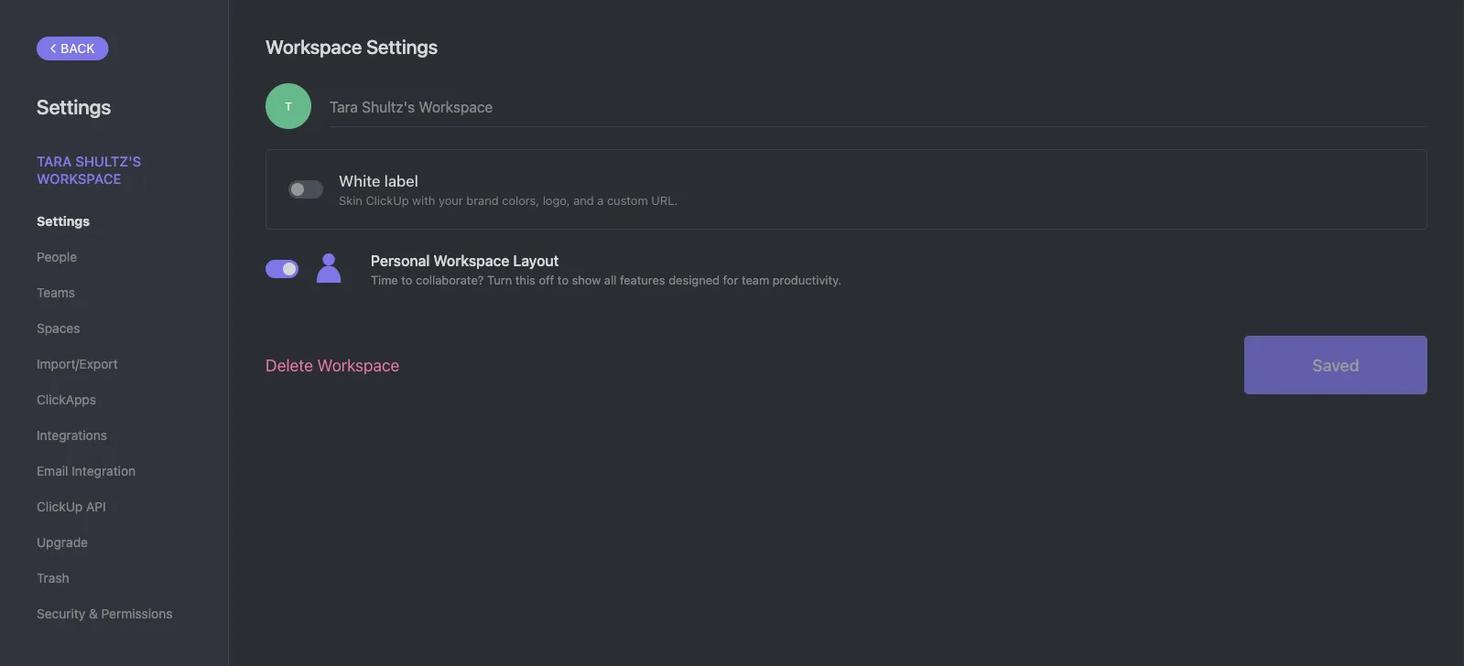 Task type: describe. For each thing, give the bounding box(es) containing it.
clickup inside settings "element"
[[37, 499, 83, 515]]

trash
[[37, 571, 69, 586]]

2 vertical spatial settings
[[37, 214, 90, 229]]

a
[[597, 194, 604, 207]]

brand
[[466, 194, 499, 207]]

show
[[572, 273, 601, 287]]

back
[[60, 41, 95, 56]]

saved button
[[1244, 336, 1427, 395]]

clickup api link
[[37, 492, 191, 523]]

settings element
[[0, 0, 229, 667]]

designed
[[669, 273, 720, 287]]

and
[[573, 194, 594, 207]]

logo,
[[543, 194, 570, 207]]

security
[[37, 607, 85, 622]]

shultz's
[[75, 153, 141, 169]]

import/export link
[[37, 349, 191, 380]]

colors,
[[502, 194, 539, 207]]

clickup api
[[37, 499, 106, 515]]

Team Na﻿me text field
[[330, 83, 1427, 126]]

email integration link
[[37, 456, 191, 487]]

this
[[515, 273, 535, 287]]

2 to from the left
[[557, 273, 569, 287]]

workspace inside button
[[317, 355, 399, 375]]

personal
[[371, 252, 430, 270]]

security & permissions
[[37, 607, 173, 622]]

integrations link
[[37, 420, 191, 451]]

0 vertical spatial settings
[[366, 35, 438, 58]]

&
[[89, 607, 98, 622]]

clickup inside white label skin clickup with your brand colors, logo, and a custom url.
[[366, 194, 409, 207]]

all
[[604, 273, 617, 287]]

layout
[[513, 252, 559, 270]]

saved
[[1312, 355, 1359, 375]]

personal workspace layout time to collaborate? turn this off to show all features designed for team productivity.
[[371, 252, 841, 287]]

custom
[[607, 194, 648, 207]]

spaces
[[37, 321, 80, 336]]

settings link
[[37, 206, 191, 237]]

features
[[620, 273, 665, 287]]

1 to from the left
[[401, 273, 412, 287]]

with
[[412, 194, 435, 207]]

url.
[[651, 194, 678, 207]]

security & permissions link
[[37, 599, 191, 630]]

white
[[339, 171, 380, 190]]

1 vertical spatial settings
[[37, 94, 111, 118]]

tara
[[37, 153, 72, 169]]



Task type: vqa. For each thing, say whether or not it's contained in the screenshot.
THE CLICKUP within the ClickUp API "link"
yes



Task type: locate. For each thing, give the bounding box(es) containing it.
people link
[[37, 242, 191, 273]]

0 horizontal spatial to
[[401, 273, 412, 287]]

integrations
[[37, 428, 107, 443]]

api
[[86, 499, 106, 515]]

spaces link
[[37, 313, 191, 344]]

workspace inside tara shultz's workspace
[[37, 171, 121, 187]]

1 horizontal spatial clickup
[[366, 194, 409, 207]]

for
[[723, 273, 738, 287]]

label
[[384, 171, 418, 190]]

clickup
[[366, 194, 409, 207], [37, 499, 83, 515]]

0 vertical spatial clickup
[[366, 194, 409, 207]]

upgrade link
[[37, 527, 191, 559]]

tara shultz's workspace
[[37, 153, 141, 187]]

turn
[[487, 273, 512, 287]]

time
[[371, 273, 398, 287]]

1 vertical spatial clickup
[[37, 499, 83, 515]]

team
[[742, 273, 769, 287]]

teams link
[[37, 277, 191, 309]]

delete workspace
[[266, 355, 399, 375]]

t
[[285, 100, 292, 113]]

people
[[37, 249, 77, 265]]

settings
[[366, 35, 438, 58], [37, 94, 111, 118], [37, 214, 90, 229]]

email
[[37, 464, 68, 479]]

workspace up collaborate?
[[433, 252, 509, 270]]

1 horizontal spatial to
[[557, 273, 569, 287]]

to down 'personal'
[[401, 273, 412, 287]]

upgrade
[[37, 535, 88, 550]]

integration
[[72, 464, 136, 479]]

white label skin clickup with your brand colors, logo, and a custom url.
[[339, 171, 678, 207]]

to right off
[[557, 273, 569, 287]]

collaborate?
[[416, 273, 484, 287]]

email integration
[[37, 464, 136, 479]]

to
[[401, 273, 412, 287], [557, 273, 569, 287]]

clickapps link
[[37, 385, 191, 416]]

workspace
[[266, 35, 362, 58], [37, 171, 121, 187], [433, 252, 509, 270], [317, 355, 399, 375]]

workspace down tara
[[37, 171, 121, 187]]

clickup down label
[[366, 194, 409, 207]]

workspace up t
[[266, 35, 362, 58]]

trash link
[[37, 563, 191, 594]]

back link
[[37, 37, 109, 60]]

delete workspace button
[[266, 345, 399, 385]]

clickapps
[[37, 392, 96, 407]]

0 horizontal spatial clickup
[[37, 499, 83, 515]]

productivity.
[[773, 273, 841, 287]]

workspace right delete at left
[[317, 355, 399, 375]]

workspace inside personal workspace layout time to collaborate? turn this off to show all features designed for team productivity.
[[433, 252, 509, 270]]

permissions
[[101, 607, 173, 622]]

skin
[[339, 194, 362, 207]]

workspace settings
[[266, 35, 438, 58]]

import/export
[[37, 357, 118, 372]]

teams
[[37, 285, 75, 300]]

delete
[[266, 355, 313, 375]]

your
[[439, 194, 463, 207]]

off
[[539, 273, 554, 287]]

clickup up upgrade
[[37, 499, 83, 515]]



